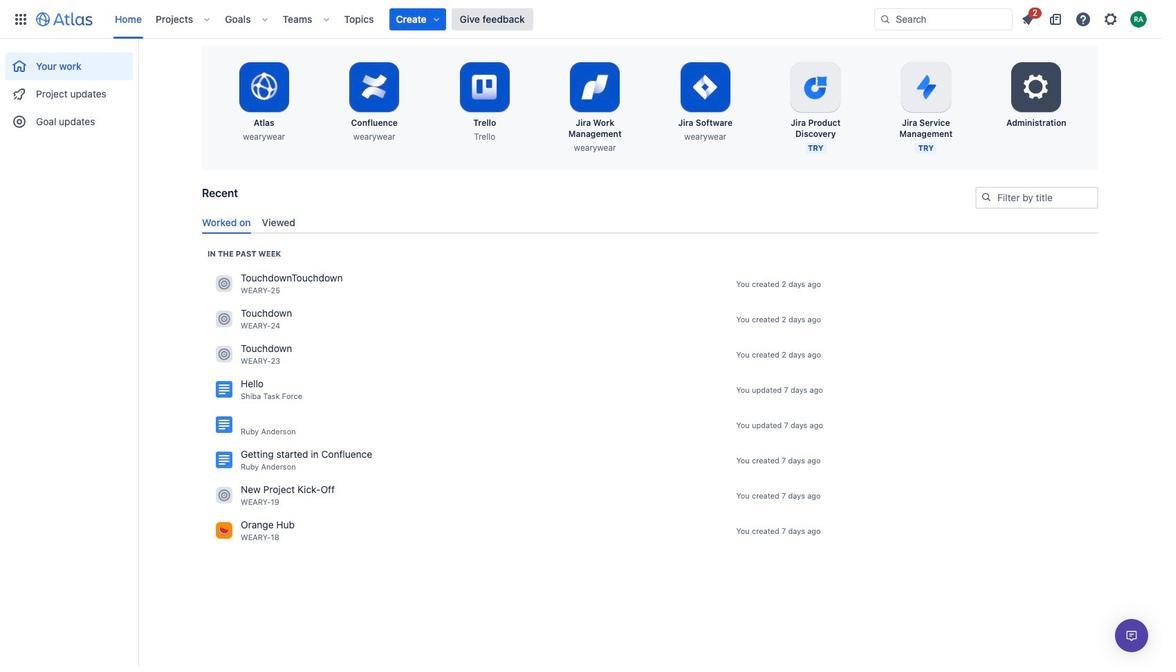 Task type: vqa. For each thing, say whether or not it's contained in the screenshot.
THE TABLE ⇧⌥T image
no



Task type: locate. For each thing, give the bounding box(es) containing it.
1 vertical spatial confluence image
[[216, 452, 232, 469]]

heading
[[208, 248, 281, 259]]

1 townsquare image from the top
[[216, 276, 232, 292]]

2 townsquare image from the top
[[216, 311, 232, 328]]

Filter by title field
[[977, 188, 1097, 208]]

confluence image
[[216, 417, 232, 433], [216, 452, 232, 469]]

banner
[[0, 0, 1162, 39]]

notifications image
[[1020, 11, 1037, 27]]

1 confluence image from the top
[[216, 417, 232, 433]]

3 townsquare image from the top
[[216, 346, 232, 363]]

None search field
[[875, 8, 1013, 30]]

Search field
[[875, 8, 1013, 30]]

group
[[6, 39, 133, 140]]

4 townsquare image from the top
[[216, 487, 232, 504]]

tab list
[[197, 211, 1104, 234]]

townsquare image
[[216, 276, 232, 292], [216, 311, 232, 328], [216, 346, 232, 363], [216, 487, 232, 504], [216, 523, 232, 539]]

settings image
[[1020, 71, 1053, 104]]

settings image
[[1103, 11, 1120, 27]]

top element
[[8, 0, 875, 38]]

help image
[[1075, 11, 1092, 27]]

0 vertical spatial confluence image
[[216, 417, 232, 433]]



Task type: describe. For each thing, give the bounding box(es) containing it.
open intercom messenger image
[[1124, 628, 1140, 644]]

account image
[[1131, 11, 1147, 27]]

2 confluence image from the top
[[216, 452, 232, 469]]

confluence image
[[216, 382, 232, 398]]

search image
[[880, 13, 891, 25]]

search image
[[981, 192, 992, 203]]

switch to... image
[[12, 11, 29, 27]]

5 townsquare image from the top
[[216, 523, 232, 539]]



